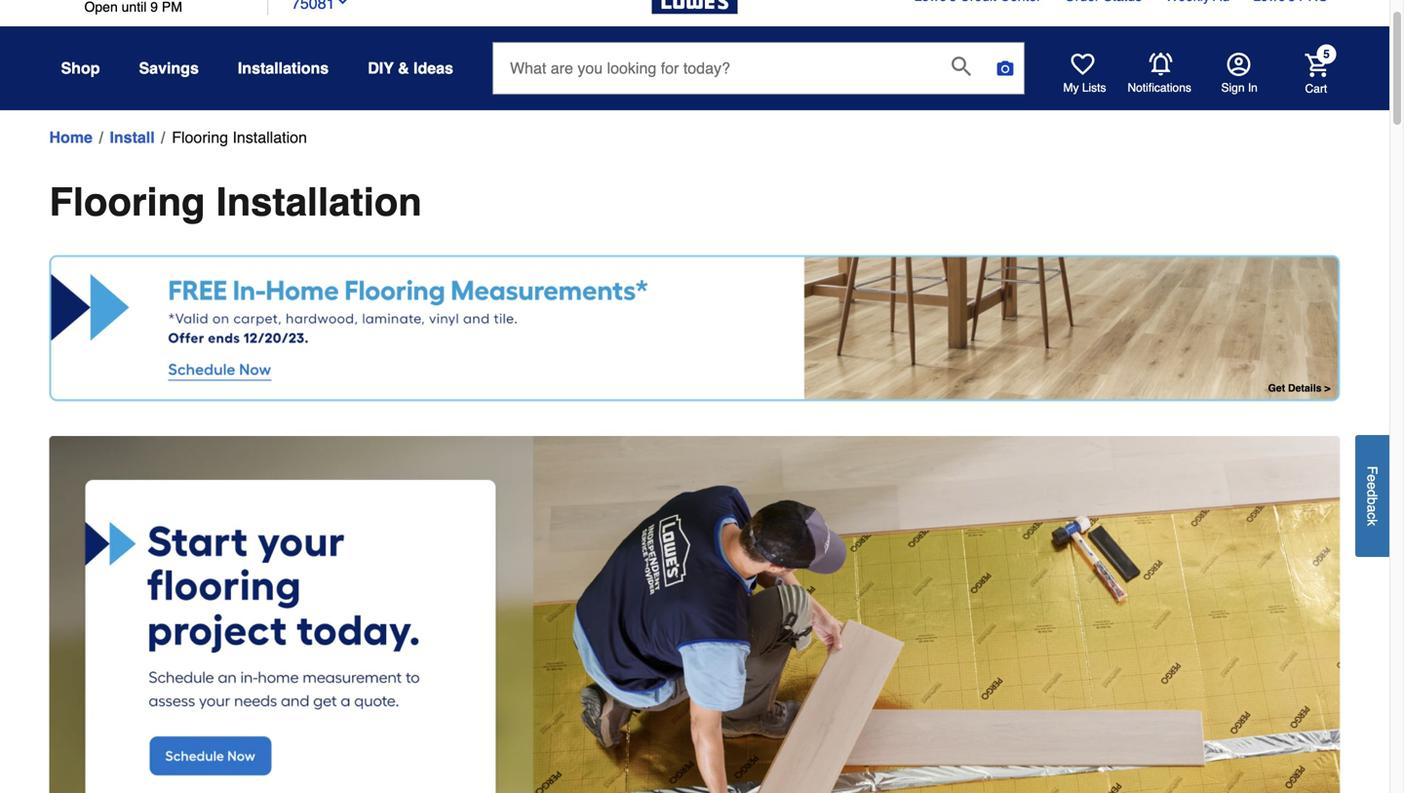 Task type: describe. For each thing, give the bounding box(es) containing it.
my lists
[[1064, 81, 1107, 95]]

b
[[1365, 497, 1381, 505]]

my
[[1064, 81, 1080, 95]]

flooring inside flooring installation link
[[172, 128, 228, 146]]

ideas
[[414, 59, 454, 77]]

diy
[[368, 59, 394, 77]]

shop button
[[61, 51, 100, 86]]

k
[[1365, 519, 1381, 526]]

search image
[[952, 57, 972, 76]]

shop
[[61, 59, 100, 77]]

diy & ideas button
[[368, 51, 454, 86]]

Search Query text field
[[494, 43, 937, 94]]

install link
[[110, 126, 155, 149]]

f e e d b a c k
[[1365, 466, 1381, 526]]

c
[[1365, 512, 1381, 519]]

lowe's home improvement notification center image
[[1150, 53, 1173, 76]]

lowe's home improvement logo image
[[652, 0, 738, 38]]

lists
[[1083, 81, 1107, 95]]

1 vertical spatial installation
[[216, 180, 422, 224]]

sign
[[1222, 81, 1245, 95]]

5
[[1324, 47, 1331, 61]]

flooring installation link
[[172, 126, 307, 149]]



Task type: locate. For each thing, give the bounding box(es) containing it.
installation
[[233, 128, 307, 146], [216, 180, 422, 224]]

1 e from the top
[[1365, 474, 1381, 482]]

a
[[1365, 505, 1381, 512]]

lowe's home improvement cart image
[[1306, 53, 1329, 77]]

flooring installation down "installations" "button"
[[172, 128, 307, 146]]

0 vertical spatial flooring installation
[[172, 128, 307, 146]]

cart
[[1306, 82, 1328, 95]]

flooring
[[172, 128, 228, 146], [49, 180, 205, 224]]

sign in
[[1222, 81, 1258, 95]]

my lists link
[[1064, 53, 1107, 96]]

lowe's home improvement account image
[[1228, 53, 1251, 76]]

home link
[[49, 126, 93, 149]]

f e e d b a c k button
[[1356, 435, 1390, 557]]

1 vertical spatial flooring
[[49, 180, 205, 224]]

flooring down install link at the left of page
[[49, 180, 205, 224]]

d
[[1365, 490, 1381, 497]]

chevron down image
[[335, 0, 351, 9]]

0 vertical spatial installation
[[233, 128, 307, 146]]

home
[[49, 128, 93, 146]]

start your flooring project today. schedule an in-home measurement and get a quote. image
[[49, 436, 1341, 793]]

diy & ideas
[[368, 59, 454, 77]]

lowe's home improvement lists image
[[1072, 53, 1095, 76]]

installations button
[[238, 51, 329, 86]]

e up d
[[1365, 474, 1381, 482]]

0 vertical spatial flooring
[[172, 128, 228, 146]]

advertisement region
[[49, 255, 1341, 405]]

camera image
[[996, 59, 1016, 78]]

install
[[110, 128, 155, 146]]

1 vertical spatial flooring installation
[[49, 180, 422, 224]]

e
[[1365, 474, 1381, 482], [1365, 482, 1381, 490]]

flooring right install
[[172, 128, 228, 146]]

notifications
[[1128, 81, 1192, 95]]

savings button
[[139, 51, 199, 86]]

installations
[[238, 59, 329, 77]]

f
[[1365, 466, 1381, 474]]

savings
[[139, 59, 199, 77]]

flooring installation down flooring installation link
[[49, 180, 422, 224]]

in
[[1249, 81, 1258, 95]]

2 e from the top
[[1365, 482, 1381, 490]]

flooring installation
[[172, 128, 307, 146], [49, 180, 422, 224]]

None search field
[[493, 42, 1025, 113]]

sign in button
[[1222, 53, 1258, 96]]

&
[[398, 59, 409, 77]]

e up b
[[1365, 482, 1381, 490]]



Task type: vqa. For each thing, say whether or not it's contained in the screenshot.
the bottom Flooring Installation
yes



